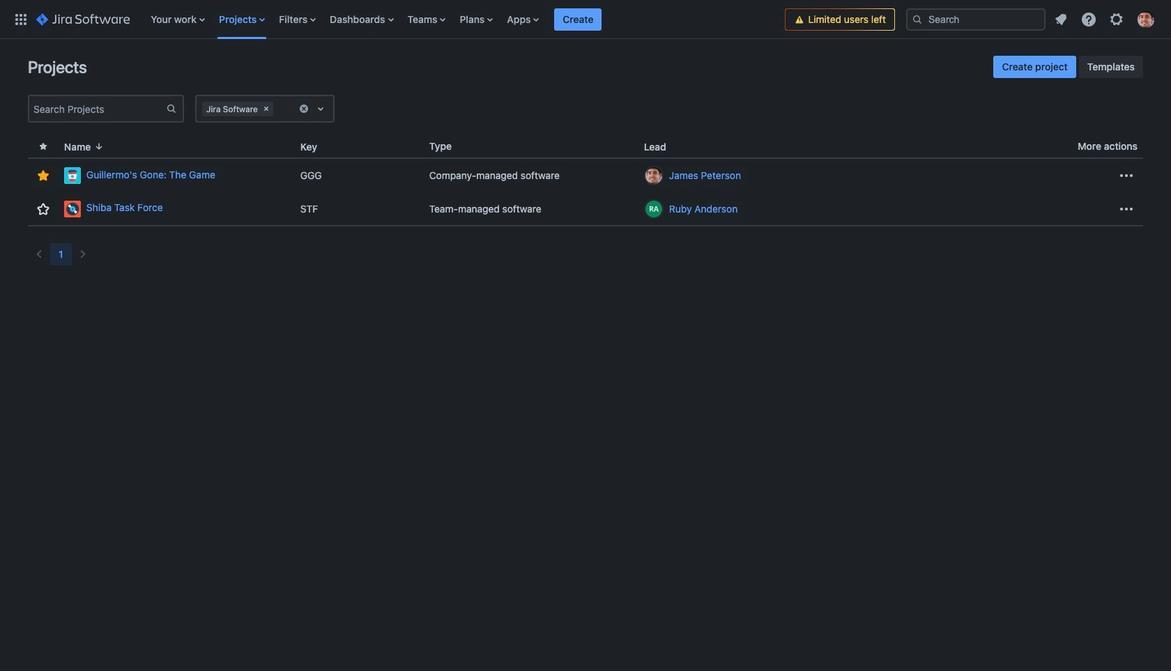 Task type: locate. For each thing, give the bounding box(es) containing it.
more image
[[1118, 167, 1135, 184], [1118, 200, 1135, 217]]

list item
[[555, 0, 602, 39]]

1 vertical spatial more image
[[1118, 200, 1135, 217]]

help image
[[1081, 11, 1097, 28]]

list
[[144, 0, 785, 39], [1049, 7, 1163, 32]]

open image
[[312, 100, 329, 117]]

clear image
[[298, 103, 310, 114]]

Choose Jira products text field
[[276, 102, 279, 116]]

None search field
[[906, 8, 1046, 30]]

notifications image
[[1053, 11, 1069, 28]]

banner
[[0, 0, 1171, 39]]

1 more image from the top
[[1118, 167, 1135, 184]]

group
[[994, 56, 1143, 78]]

settings image
[[1109, 11, 1125, 28]]

previous image
[[31, 246, 47, 263]]

jira software image
[[36, 11, 130, 28], [36, 11, 130, 28]]

0 vertical spatial more image
[[1118, 167, 1135, 184]]

2 more image from the top
[[1118, 200, 1135, 217]]

Search field
[[906, 8, 1046, 30]]

star shiba task force image
[[35, 200, 52, 217]]

1 horizontal spatial list
[[1049, 7, 1163, 32]]



Task type: describe. For each thing, give the bounding box(es) containing it.
0 horizontal spatial list
[[144, 0, 785, 39]]

next image
[[74, 246, 91, 263]]

your profile and settings image
[[1138, 11, 1155, 28]]

clear image
[[261, 103, 272, 114]]

search image
[[912, 14, 923, 25]]

more image for star guillermo's gone: the game "image"
[[1118, 167, 1135, 184]]

primary element
[[8, 0, 785, 39]]

more image for star shiba task force image
[[1118, 200, 1135, 217]]

star guillermo's gone: the game image
[[35, 167, 52, 184]]

Search Projects text field
[[29, 99, 166, 119]]

appswitcher icon image
[[13, 11, 29, 28]]



Task type: vqa. For each thing, say whether or not it's contained in the screenshot.
FIELD
no



